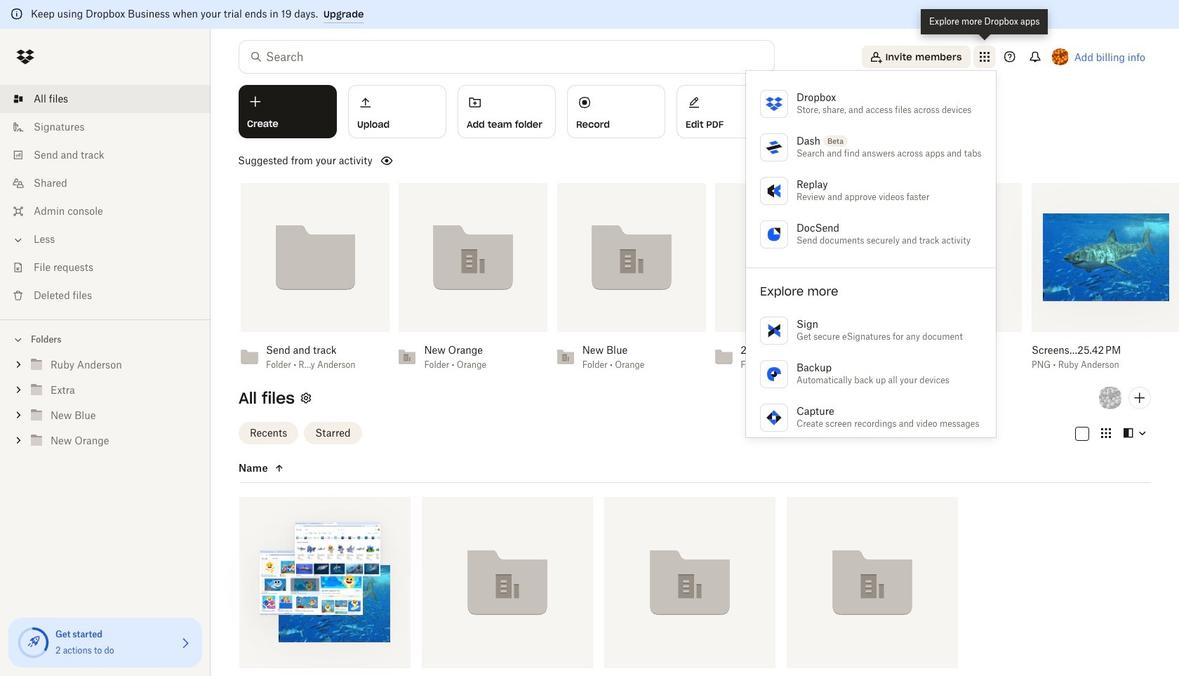 Task type: locate. For each thing, give the bounding box(es) containing it.
alert
[[0, 0, 1180, 29]]

list item
[[0, 85, 211, 113]]

team member folder, ruby anderson row
[[234, 497, 411, 676]]

list
[[0, 77, 211, 319]]

add team members image
[[1132, 390, 1149, 406]]

group
[[0, 350, 211, 464]]

team shared folder, extra row
[[416, 497, 593, 676]]



Task type: describe. For each thing, give the bounding box(es) containing it.
team shared folder, new orange row
[[787, 497, 958, 676]]

less image
[[11, 233, 25, 247]]

dropbox image
[[11, 43, 39, 71]]

team shared folder, new blue row
[[599, 497, 776, 676]]



Task type: vqa. For each thing, say whether or not it's contained in the screenshot.
the Team member folder, Ruby Anderson row
yes



